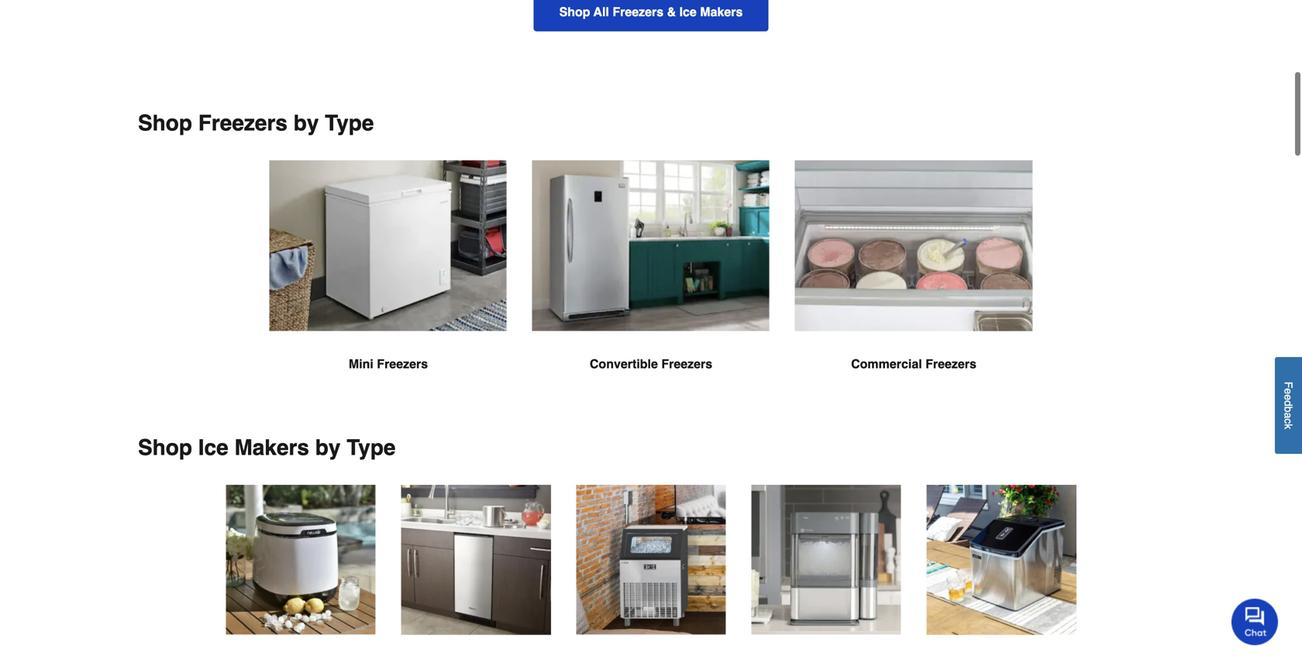 Task type: vqa. For each thing, say whether or not it's contained in the screenshot.
Reviews button
no



Task type: describe. For each thing, give the bounding box(es) containing it.
2 e from the top
[[1283, 395, 1295, 401]]

a white convertible freezer in a kitchen with green cabinetry. image
[[532, 160, 770, 332]]

1 vertical spatial type
[[347, 436, 396, 461]]

d
[[1283, 401, 1295, 407]]

chat invite button image
[[1232, 599, 1279, 646]]

shop freezers by type
[[138, 111, 374, 136]]

commercial
[[851, 357, 922, 371]]

mini freezers link
[[269, 160, 507, 411]]

all
[[594, 5, 609, 19]]

b
[[1283, 407, 1295, 413]]

shop all freezers & ice makers
[[559, 5, 743, 19]]

0 vertical spatial type
[[325, 111, 374, 136]]

k
[[1283, 424, 1295, 430]]

convertible freezers
[[590, 357, 713, 371]]

a countertop nugget ice maker on a white counter in a kitchen. image
[[751, 485, 902, 635]]

f e e d b a c k button
[[1275, 358, 1302, 454]]

ice inside 'link'
[[680, 5, 697, 19]]

a stainless steel cubed ice maker on a patio table with a gray striped runner. image
[[926, 485, 1077, 636]]

a white mini chest freezer. image
[[269, 160, 507, 332]]

c
[[1283, 419, 1295, 424]]

a white portable ice maker by a pool. image
[[226, 485, 376, 635]]

0 horizontal spatial ice
[[198, 436, 228, 461]]

freezers inside 'link'
[[613, 5, 664, 19]]

commercial freezers link
[[795, 160, 1033, 411]]

shop ice makers by type
[[138, 436, 396, 461]]



Task type: locate. For each thing, give the bounding box(es) containing it.
0 vertical spatial shop
[[559, 5, 590, 19]]

mini
[[349, 357, 374, 371]]

e up d
[[1283, 389, 1295, 395]]

freezers for mini freezers
[[377, 357, 428, 371]]

a stainless steel undercounter ice maker installed into dark wood cabinets. image
[[401, 485, 551, 636]]

shop all freezers & ice makers link
[[534, 0, 769, 31]]

by
[[294, 111, 319, 136], [315, 436, 341, 461]]

convertible freezers link
[[532, 160, 770, 411]]

1 vertical spatial by
[[315, 436, 341, 461]]

e
[[1283, 389, 1295, 395], [1283, 395, 1295, 401]]

freezers for shop freezers by type
[[198, 111, 288, 136]]

mini freezers
[[349, 357, 428, 371]]

a
[[1283, 413, 1295, 419]]

1 horizontal spatial makers
[[700, 5, 743, 19]]

freezers for convertible freezers
[[662, 357, 713, 371]]

makers inside the shop all freezers & ice makers 'link'
[[700, 5, 743, 19]]

commercial freezers
[[851, 357, 977, 371]]

f
[[1283, 382, 1295, 389]]

0 vertical spatial ice
[[680, 5, 697, 19]]

freezers for commercial freezers
[[926, 357, 977, 371]]

a commercial freezer's interior with multiple gallons of ice cream. image
[[795, 160, 1033, 332]]

e up b
[[1283, 395, 1295, 401]]

makers
[[700, 5, 743, 19], [234, 436, 309, 461]]

f e e d b a c k
[[1283, 382, 1295, 430]]

shop for shop freezers by type
[[138, 111, 192, 136]]

shop for shop ice makers by type
[[138, 436, 192, 461]]

ice
[[680, 5, 697, 19], [198, 436, 228, 461]]

1 e from the top
[[1283, 389, 1295, 395]]

convertible
[[590, 357, 658, 371]]

1 vertical spatial shop
[[138, 111, 192, 136]]

1 vertical spatial makers
[[234, 436, 309, 461]]

shop
[[559, 5, 590, 19], [138, 111, 192, 136], [138, 436, 192, 461]]

freezers
[[613, 5, 664, 19], [198, 111, 288, 136], [377, 357, 428, 371], [662, 357, 713, 371], [926, 357, 977, 371]]

&
[[667, 5, 676, 19]]

0 vertical spatial by
[[294, 111, 319, 136]]

2 vertical spatial shop
[[138, 436, 192, 461]]

0 vertical spatial makers
[[700, 5, 743, 19]]

1 vertical spatial ice
[[198, 436, 228, 461]]

shop for shop all freezers & ice makers
[[559, 5, 590, 19]]

type
[[325, 111, 374, 136], [347, 436, 396, 461]]

0 horizontal spatial makers
[[234, 436, 309, 461]]

1 horizontal spatial ice
[[680, 5, 697, 19]]

shop inside 'link'
[[559, 5, 590, 19]]

a commercial ice maker by a brick wall. image
[[576, 485, 726, 635]]



